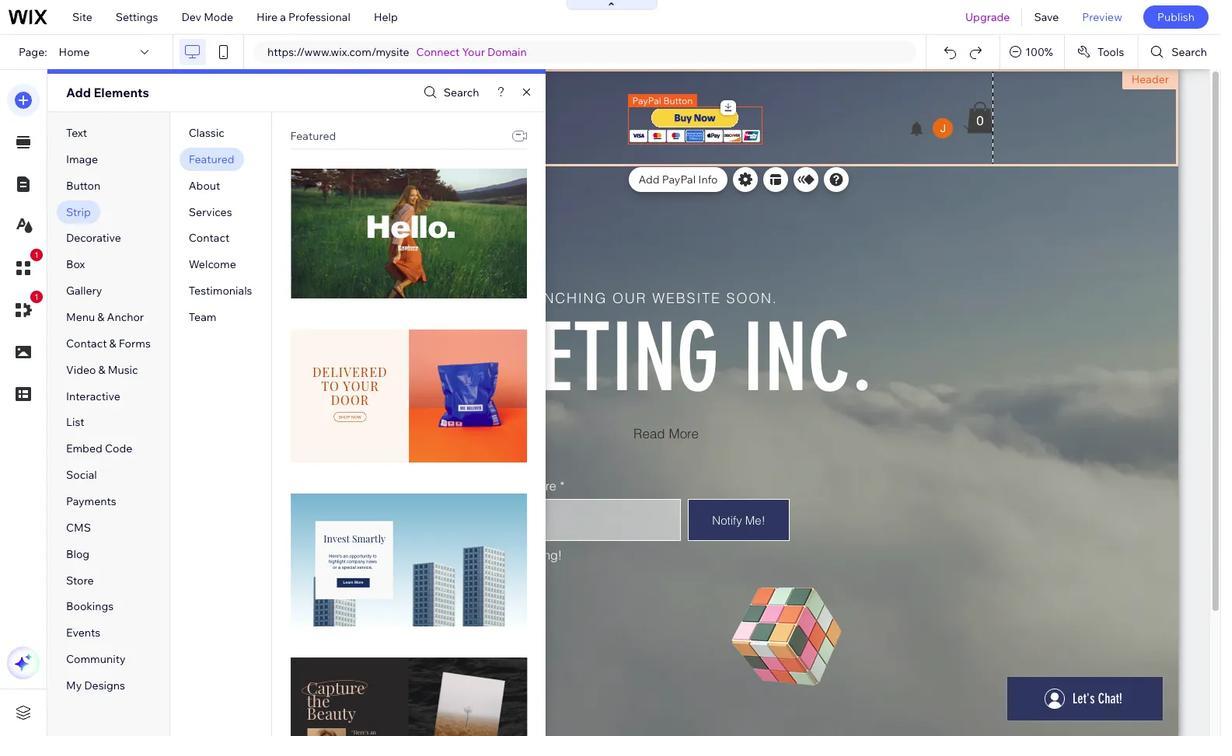 Task type: vqa. For each thing, say whether or not it's contained in the screenshot.
right button
yes



Task type: describe. For each thing, give the bounding box(es) containing it.
social
[[66, 468, 97, 482]]

dev mode
[[181, 10, 233, 24]]

& for menu
[[97, 310, 105, 324]]

image
[[66, 152, 98, 166]]

header
[[1132, 72, 1169, 86]]

tools
[[1098, 45, 1124, 59]]

list
[[66, 415, 84, 429]]

testimonials
[[189, 284, 252, 298]]

menu
[[66, 310, 95, 324]]

decorative
[[66, 231, 121, 245]]

forms
[[119, 337, 151, 351]]

menu & anchor
[[66, 310, 144, 324]]

1 horizontal spatial featured
[[290, 129, 336, 143]]

https://www.wix.com/mysite
[[267, 45, 409, 59]]

publish button
[[1144, 5, 1209, 29]]

0 horizontal spatial button
[[66, 179, 101, 193]]

save button
[[1023, 0, 1071, 34]]

0 vertical spatial button
[[663, 95, 693, 107]]

embed code
[[66, 442, 132, 456]]

anchor
[[107, 310, 144, 324]]

1 vertical spatial paypal
[[662, 173, 696, 187]]

1 vertical spatial search
[[444, 86, 479, 100]]

payments
[[66, 494, 116, 508]]

blog
[[66, 547, 90, 561]]

100% button
[[1001, 35, 1064, 69]]

elements
[[94, 85, 149, 100]]

1 for first 1 button from the top of the page
[[34, 250, 39, 260]]

welcome
[[189, 258, 236, 272]]

2 1 button from the top
[[7, 291, 43, 327]]

save
[[1034, 10, 1059, 24]]

designs
[[84, 679, 125, 693]]

1 1 button from the top
[[7, 249, 43, 285]]

gallery
[[66, 284, 102, 298]]

events
[[66, 626, 100, 640]]

add for add elements
[[66, 85, 91, 100]]

my designs
[[66, 679, 125, 693]]

video
[[66, 363, 96, 377]]

dev
[[181, 10, 201, 24]]

hire
[[257, 10, 278, 24]]

0 horizontal spatial featured
[[189, 152, 234, 166]]

a
[[280, 10, 286, 24]]

publish
[[1158, 10, 1195, 24]]

settings
[[116, 10, 158, 24]]

cms
[[66, 521, 91, 535]]



Task type: locate. For each thing, give the bounding box(es) containing it.
paypal button
[[632, 95, 693, 107]]

button
[[663, 95, 693, 107], [66, 179, 101, 193]]

& for contact
[[109, 337, 116, 351]]

home
[[59, 45, 90, 59]]

2 1 from the top
[[34, 292, 39, 302]]

search button
[[1139, 35, 1221, 69], [420, 81, 479, 104]]

0 vertical spatial search button
[[1139, 35, 1221, 69]]

2 vertical spatial &
[[98, 363, 105, 377]]

0 vertical spatial paypal
[[632, 95, 661, 107]]

1 1 from the top
[[34, 250, 39, 260]]

1 horizontal spatial add
[[639, 173, 660, 187]]

1
[[34, 250, 39, 260], [34, 292, 39, 302]]

0 horizontal spatial contact
[[66, 337, 107, 351]]

0 vertical spatial &
[[97, 310, 105, 324]]

& for video
[[98, 363, 105, 377]]

your
[[462, 45, 485, 59]]

store
[[66, 573, 94, 587]]

0 vertical spatial add
[[66, 85, 91, 100]]

search down publish "button"
[[1172, 45, 1207, 59]]

1 vertical spatial search button
[[420, 81, 479, 104]]

team
[[189, 310, 216, 324]]

0 horizontal spatial paypal
[[632, 95, 661, 107]]

strip
[[66, 205, 91, 219]]

code
[[105, 442, 132, 456]]

0 vertical spatial 1 button
[[7, 249, 43, 285]]

0 vertical spatial contact
[[189, 231, 230, 245]]

search button down publish "button"
[[1139, 35, 1221, 69]]

&
[[97, 310, 105, 324], [109, 337, 116, 351], [98, 363, 105, 377]]

0 vertical spatial search
[[1172, 45, 1207, 59]]

1 horizontal spatial button
[[663, 95, 693, 107]]

add left info
[[639, 173, 660, 187]]

domain
[[487, 45, 527, 59]]

classic
[[189, 126, 224, 140]]

mode
[[204, 10, 233, 24]]

video & music
[[66, 363, 138, 377]]

contact up video
[[66, 337, 107, 351]]

1 button left box
[[7, 249, 43, 285]]

0 vertical spatial featured
[[290, 129, 336, 143]]

search
[[1172, 45, 1207, 59], [444, 86, 479, 100]]

embed
[[66, 442, 102, 456]]

1 for 1st 1 button from the bottom
[[34, 292, 39, 302]]

contact
[[189, 231, 230, 245], [66, 337, 107, 351]]

upgrade
[[966, 10, 1010, 24]]

1 horizontal spatial search button
[[1139, 35, 1221, 69]]

add
[[66, 85, 91, 100], [639, 173, 660, 187]]

box
[[66, 258, 85, 272]]

my
[[66, 679, 82, 693]]

search down your
[[444, 86, 479, 100]]

help
[[374, 10, 398, 24]]

1 horizontal spatial contact
[[189, 231, 230, 245]]

preview
[[1082, 10, 1123, 24]]

add up text
[[66, 85, 91, 100]]

& right video
[[98, 363, 105, 377]]

add elements
[[66, 85, 149, 100]]

bookings
[[66, 600, 114, 614]]

search button down connect
[[420, 81, 479, 104]]

0 horizontal spatial search
[[444, 86, 479, 100]]

1 vertical spatial button
[[66, 179, 101, 193]]

contact for contact & forms
[[66, 337, 107, 351]]

1 button left "menu"
[[7, 291, 43, 327]]

site
[[72, 10, 92, 24]]

add for add paypal info
[[639, 173, 660, 187]]

contact for contact
[[189, 231, 230, 245]]

1 button
[[7, 249, 43, 285], [7, 291, 43, 327]]

info
[[698, 173, 718, 187]]

contact down services
[[189, 231, 230, 245]]

preview button
[[1071, 0, 1134, 34]]

1 horizontal spatial search
[[1172, 45, 1207, 59]]

connect
[[416, 45, 460, 59]]

1 left box
[[34, 250, 39, 260]]

100%
[[1026, 45, 1053, 59]]

add paypal info
[[639, 173, 718, 187]]

1 vertical spatial featured
[[189, 152, 234, 166]]

interactive
[[66, 389, 120, 403]]

services
[[189, 205, 232, 219]]

0 vertical spatial 1
[[34, 250, 39, 260]]

tools button
[[1065, 35, 1138, 69]]

text
[[66, 126, 87, 140]]

https://www.wix.com/mysite connect your domain
[[267, 45, 527, 59]]

1 left gallery
[[34, 292, 39, 302]]

paypal
[[632, 95, 661, 107], [662, 173, 696, 187]]

1 horizontal spatial paypal
[[662, 173, 696, 187]]

1 vertical spatial contact
[[66, 337, 107, 351]]

0 horizontal spatial add
[[66, 85, 91, 100]]

community
[[66, 652, 126, 666]]

music
[[108, 363, 138, 377]]

& left 'forms'
[[109, 337, 116, 351]]

1 vertical spatial 1 button
[[7, 291, 43, 327]]

about
[[189, 179, 220, 193]]

hire a professional
[[257, 10, 351, 24]]

& right "menu"
[[97, 310, 105, 324]]

1 vertical spatial &
[[109, 337, 116, 351]]

featured
[[290, 129, 336, 143], [189, 152, 234, 166]]

contact & forms
[[66, 337, 151, 351]]

0 horizontal spatial search button
[[420, 81, 479, 104]]

professional
[[288, 10, 351, 24]]

1 vertical spatial 1
[[34, 292, 39, 302]]

1 vertical spatial add
[[639, 173, 660, 187]]



